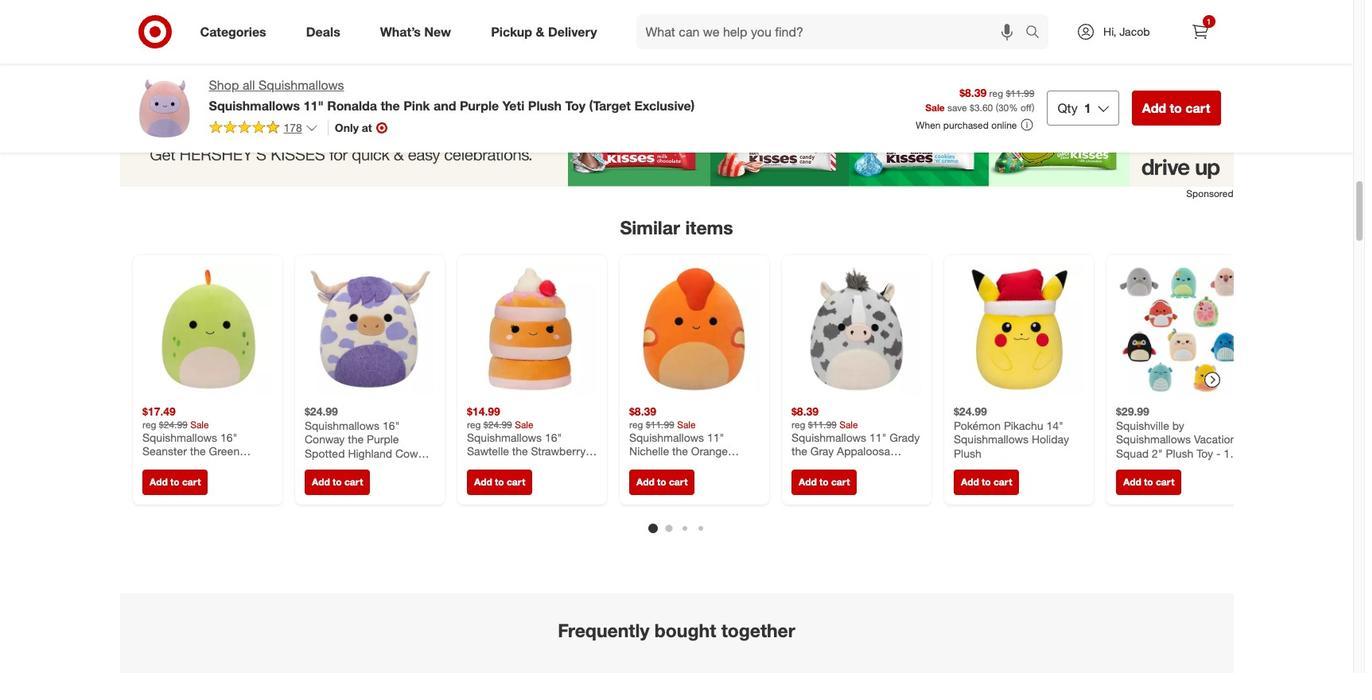 Task type: describe. For each thing, give the bounding box(es) containing it.
deals link
[[293, 14, 360, 49]]

dinosaur
[[629, 459, 673, 472]]

with
[[676, 459, 697, 472]]

grady
[[889, 431, 920, 444]]

-
[[1216, 447, 1221, 460]]

squad
[[1116, 447, 1149, 460]]

sale inside $17.49 reg $24.99 sale
[[190, 419, 209, 431]]

reg for dinosaur
[[629, 419, 643, 431]]

to for $24.99 pokémon pikachu 14" squishmallows holiday plush
[[982, 477, 991, 488]]

squishmallows 11" grady the gray appaloosa painted horse plush toy image
[[791, 265, 922, 395]]

30
[[999, 102, 1009, 114]]

0 vertical spatial 1
[[1207, 17, 1211, 26]]

highland
[[348, 447, 392, 460]]

squishmallows 16" seanster the green stegosaurus dinosaur plush toy (target exclusive) image
[[142, 265, 273, 395]]

pikachu
[[1004, 419, 1043, 432]]

add to cart for $8.39 reg $11.99 sale squishmallows 11" nichelle the orange dinosaur with fuzzy head plush toy
[[636, 477, 687, 488]]

$8.39 for gray
[[791, 405, 818, 418]]

reg for appaloosa
[[791, 419, 805, 431]]

$14.99 reg $24.99 sale squishmallows 16" sawtelle the strawberry pancakes plush toy (target exclusive)
[[467, 405, 585, 486]]

sale for appaloosa
[[839, 419, 858, 431]]

reg for pancakes
[[467, 419, 481, 431]]

add for $8.39 reg $11.99 sale squishmallows 11" grady the gray appaloosa painted horse plush toy
[[799, 477, 817, 488]]

pickup & delivery
[[491, 24, 597, 39]]

(target inside $29.99 squishville by squishmallows vacation squad 2" plush toy - 10 pack (target exclusive)
[[1143, 461, 1177, 474]]

$29.99
[[1116, 405, 1149, 418]]

qty
[[1058, 100, 1078, 116]]

frequently bought together
[[558, 620, 796, 642]]

plush inside $8.39 reg $11.99 sale squishmallows 11" nichelle the orange dinosaur with fuzzy head plush toy
[[629, 473, 657, 486]]

add down $17.49 reg $24.99 sale
[[149, 477, 167, 488]]

holiday
[[1032, 433, 1069, 446]]

)
[[1032, 102, 1035, 114]]

$8.39 reg $11.99 sale squishmallows 11" nichelle the orange dinosaur with fuzzy head plush toy
[[629, 405, 758, 486]]

squishmallows 16" conway the purple spotted highland cow plush toy (target exclusive) image
[[304, 265, 435, 395]]

squishmallows up 178
[[259, 77, 344, 93]]

$24.99 squishmallows 16" conway the purple spotted highland cow plush toy (target exclusive)
[[304, 405, 418, 488]]

painted
[[791, 459, 829, 472]]

jacob
[[1120, 25, 1150, 38]]

advertisement region
[[120, 94, 1234, 187]]

11" for squishmallows 11" nichelle the orange dinosaur with fuzzy head plush toy
[[707, 431, 724, 444]]

squishmallows inside $8.39 reg $11.99 sale squishmallows 11" nichelle the orange dinosaur with fuzzy head plush toy
[[629, 431, 704, 444]]

deals
[[306, 24, 340, 39]]

squishmallows 16" sawtelle the strawberry pancakes plush toy (target exclusive) image
[[467, 265, 597, 395]]

cart for $14.99 reg $24.99 sale squishmallows 16" sawtelle the strawberry pancakes plush toy (target exclusive)
[[506, 477, 525, 488]]

hi, jacob
[[1104, 25, 1150, 38]]

off
[[1021, 102, 1032, 114]]

toy inside $24.99 squishmallows 16" conway the purple spotted highland cow plush toy (target exclusive)
[[335, 461, 352, 474]]

sale for dinosaur
[[677, 419, 696, 431]]

squishmallows inside $29.99 squishville by squishmallows vacation squad 2" plush toy - 10 pack (target exclusive)
[[1116, 433, 1191, 446]]

cart for $29.99 squishville by squishmallows vacation squad 2" plush toy - 10 pack (target exclusive)
[[1156, 477, 1174, 488]]

cart down $17.49 reg $24.99 sale
[[182, 477, 200, 488]]

categories link
[[187, 14, 286, 49]]

plush inside shop all squishmallows squishmallows 11" ronalda the pink and purple yeti plush toy (target exclusive)
[[528, 98, 562, 114]]

to for $14.99 reg $24.99 sale squishmallows 16" sawtelle the strawberry pancakes plush toy (target exclusive)
[[495, 477, 504, 488]]

and
[[434, 98, 456, 114]]

purple inside shop all squishmallows squishmallows 11" ronalda the pink and purple yeti plush toy (target exclusive)
[[460, 98, 499, 114]]

cart for $8.39 reg $11.99 sale squishmallows 11" grady the gray appaloosa painted horse plush toy
[[831, 477, 850, 488]]

sale for %
[[926, 102, 945, 114]]

$14.99
[[467, 405, 500, 418]]

purple inside $24.99 squishmallows 16" conway the purple spotted highland cow plush toy (target exclusive)
[[366, 433, 399, 446]]

plush inside $29.99 squishville by squishmallows vacation squad 2" plush toy - 10 pack (target exclusive)
[[1166, 447, 1193, 460]]

by
[[1172, 419, 1184, 432]]

add to cart button for $24.99 squishmallows 16" conway the purple spotted highland cow plush toy (target exclusive)
[[304, 470, 370, 496]]

exclusive) inside $24.99 squishmallows 16" conway the purple spotted highland cow plush toy (target exclusive)
[[304, 475, 354, 488]]

add for $24.99 squishmallows 16" conway the purple spotted highland cow plush toy (target exclusive)
[[312, 477, 330, 488]]

horse
[[832, 459, 862, 472]]

0 horizontal spatial 1
[[1084, 100, 1091, 116]]

when purchased online
[[916, 119, 1017, 131]]

$17.49 reg $24.99 sale
[[142, 405, 209, 431]]

pack
[[1116, 461, 1140, 474]]

add to cart for $8.39 reg $11.99 sale squishmallows 11" grady the gray appaloosa painted horse plush toy
[[799, 477, 850, 488]]

cart down 1 link
[[1186, 100, 1211, 116]]

pancakes
[[467, 459, 515, 472]]

fuzzy
[[700, 459, 729, 472]]

squishville by squishmallows vacation squad 2" plush toy - 10 pack (target exclusive) image
[[1116, 265, 1246, 395]]

$29.99 squishville by squishmallows vacation squad 2" plush toy - 10 pack (target exclusive)
[[1116, 405, 1236, 474]]

shop all squishmallows squishmallows 11" ronalda the pink and purple yeti plush toy (target exclusive)
[[209, 77, 695, 114]]

together
[[721, 620, 796, 642]]

head
[[732, 459, 758, 472]]

shop
[[209, 77, 239, 93]]

cart for $24.99 squishmallows 16" conway the purple spotted highland cow plush toy (target exclusive)
[[344, 477, 363, 488]]

what's
[[380, 24, 421, 39]]

plush inside $14.99 reg $24.99 sale squishmallows 16" sawtelle the strawberry pancakes plush toy (target exclusive)
[[518, 459, 546, 472]]

squishmallows down all
[[209, 98, 300, 114]]

to for $8.39 reg $11.99 sale squishmallows 11" nichelle the orange dinosaur with fuzzy head plush toy
[[657, 477, 666, 488]]

$24.99 inside $24.99 squishmallows 16" conway the purple spotted highland cow plush toy (target exclusive)
[[304, 405, 338, 418]]

what's new
[[380, 24, 451, 39]]

all
[[243, 77, 255, 93]]

cow
[[395, 447, 418, 460]]

add to cart button for $8.39 reg $11.99 sale squishmallows 11" nichelle the orange dinosaur with fuzzy head plush toy
[[629, 470, 695, 496]]

add for $24.99 pokémon pikachu 14" squishmallows holiday plush
[[961, 477, 979, 488]]

qty 1
[[1058, 100, 1091, 116]]

new
[[424, 24, 451, 39]]

squishmallows inside $14.99 reg $24.99 sale squishmallows 16" sawtelle the strawberry pancakes plush toy (target exclusive)
[[467, 431, 542, 444]]

ronalda
[[327, 98, 377, 114]]

$17.49
[[142, 405, 175, 418]]

$24.99 inside $24.99 pokémon pikachu 14" squishmallows holiday plush
[[954, 405, 987, 418]]

cart for $8.39 reg $11.99 sale squishmallows 11" nichelle the orange dinosaur with fuzzy head plush toy
[[669, 477, 687, 488]]

178
[[284, 121, 302, 134]]



Task type: locate. For each thing, give the bounding box(es) containing it.
gray
[[810, 445, 834, 458]]

sale for pancakes
[[515, 419, 533, 431]]

11" for squishmallows 11" grady the gray appaloosa painted horse plush toy
[[869, 431, 886, 444]]

sawtelle
[[467, 445, 509, 458]]

toy inside $29.99 squishville by squishmallows vacation squad 2" plush toy - 10 pack (target exclusive)
[[1196, 447, 1213, 460]]

add to cart for $14.99 reg $24.99 sale squishmallows 16" sawtelle the strawberry pancakes plush toy (target exclusive)
[[474, 477, 525, 488]]

toy down dinosaur
[[660, 473, 676, 486]]

the inside the $8.39 reg $11.99 sale squishmallows 11" grady the gray appaloosa painted horse plush toy
[[791, 445, 807, 458]]

1
[[1207, 17, 1211, 26], [1084, 100, 1091, 116]]

the for squishmallows 11" grady the gray appaloosa painted horse plush toy
[[791, 445, 807, 458]]

categories
[[200, 24, 266, 39]]

plush down "strawberry"
[[518, 459, 546, 472]]

cart for $24.99 pokémon pikachu 14" squishmallows holiday plush
[[993, 477, 1012, 488]]

add to cart for $29.99 squishville by squishmallows vacation squad 2" plush toy - 10 pack (target exclusive)
[[1123, 477, 1174, 488]]

toy inside $8.39 reg $11.99 sale squishmallows 11" nichelle the orange dinosaur with fuzzy head plush toy
[[660, 473, 676, 486]]

squishmallows 11" nichelle the orange dinosaur with fuzzy head plush toy image
[[629, 265, 760, 395]]

the inside $14.99 reg $24.99 sale squishmallows 16" sawtelle the strawberry pancakes plush toy (target exclusive)
[[512, 445, 528, 458]]

nichelle
[[629, 445, 669, 458]]

0 horizontal spatial purple
[[366, 433, 399, 446]]

$24.99
[[304, 405, 338, 418], [954, 405, 987, 418], [159, 419, 187, 431], [483, 419, 512, 431]]

14"
[[1046, 419, 1064, 432]]

$11.99 for appaloosa
[[808, 419, 837, 431]]

squishmallows inside the $8.39 reg $11.99 sale squishmallows 11" grady the gray appaloosa painted horse plush toy
[[791, 431, 866, 444]]

cart
[[1186, 100, 1211, 116], [182, 477, 200, 488], [344, 477, 363, 488], [506, 477, 525, 488], [669, 477, 687, 488], [831, 477, 850, 488], [993, 477, 1012, 488], [1156, 477, 1174, 488]]

add down dinosaur
[[636, 477, 654, 488]]

reg for %
[[990, 87, 1003, 99]]

save
[[948, 102, 967, 114]]

$24.99 inside $17.49 reg $24.99 sale
[[159, 419, 187, 431]]

cart down $24.99 pokémon pikachu 14" squishmallows holiday plush
[[993, 477, 1012, 488]]

purchased
[[944, 119, 989, 131]]

delivery
[[548, 24, 597, 39]]

reg
[[990, 87, 1003, 99], [142, 419, 156, 431], [467, 419, 481, 431], [629, 419, 643, 431], [791, 419, 805, 431]]

toy inside $14.99 reg $24.99 sale squishmallows 16" sawtelle the strawberry pancakes plush toy (target exclusive)
[[549, 459, 565, 472]]

$
[[970, 102, 975, 114]]

16" up cow
[[382, 419, 399, 432]]

add to cart button for $24.99 pokémon pikachu 14" squishmallows holiday plush
[[954, 470, 1019, 496]]

$8.39 for orange
[[629, 405, 656, 418]]

pink
[[404, 98, 430, 114]]

add to cart button for $8.39 reg $11.99 sale squishmallows 11" grady the gray appaloosa painted horse plush toy
[[791, 470, 857, 496]]

the up painted
[[791, 445, 807, 458]]

conway
[[304, 433, 344, 446]]

hi,
[[1104, 25, 1117, 38]]

$24.99 up conway
[[304, 405, 338, 418]]

squishmallows up conway
[[304, 419, 379, 432]]

add to cart button for $14.99 reg $24.99 sale squishmallows 16" sawtelle the strawberry pancakes plush toy (target exclusive)
[[467, 470, 532, 496]]

11" up 'appaloosa'
[[869, 431, 886, 444]]

the right sawtelle
[[512, 445, 528, 458]]

squishmallows up sawtelle
[[467, 431, 542, 444]]

the inside $8.39 reg $11.99 sale squishmallows 11" nichelle the orange dinosaur with fuzzy head plush toy
[[672, 445, 688, 458]]

sponsored
[[1187, 188, 1234, 200]]

plush inside $24.99 pokémon pikachu 14" squishmallows holiday plush
[[954, 447, 981, 460]]

1 link
[[1183, 14, 1218, 49]]

similar
[[620, 217, 680, 239]]

toy inside shop all squishmallows squishmallows 11" ronalda the pink and purple yeti plush toy (target exclusive)
[[565, 98, 586, 114]]

squishmallows up nichelle
[[629, 431, 704, 444]]

plush inside the $8.39 reg $11.99 sale squishmallows 11" grady the gray appaloosa painted horse plush toy
[[865, 459, 893, 472]]

add down pokémon
[[961, 477, 979, 488]]

search button
[[1019, 14, 1057, 53]]

10
[[1224, 447, 1236, 460]]

178 link
[[209, 120, 318, 138]]

$11.99 up the gray
[[808, 419, 837, 431]]

1 horizontal spatial 1
[[1207, 17, 1211, 26]]

toy inside the $8.39 reg $11.99 sale squishmallows 11" grady the gray appaloosa painted horse plush toy
[[896, 459, 913, 472]]

search
[[1019, 25, 1057, 41]]

$11.99 up off at the right top of the page
[[1006, 87, 1035, 99]]

the
[[381, 98, 400, 114], [348, 433, 363, 446], [512, 445, 528, 458], [672, 445, 688, 458], [791, 445, 807, 458]]

the inside $24.99 squishmallows 16" conway the purple spotted highland cow plush toy (target exclusive)
[[348, 433, 363, 446]]

reg inside $8.39 reg $11.99 sale save $ 3.60 ( 30 % off )
[[990, 87, 1003, 99]]

reg down $14.99
[[467, 419, 481, 431]]

0 horizontal spatial $11.99
[[646, 419, 674, 431]]

squishmallows inside $24.99 squishmallows 16" conway the purple spotted highland cow plush toy (target exclusive)
[[304, 419, 379, 432]]

the for squishmallows 11" nichelle the orange dinosaur with fuzzy head plush toy
[[672, 445, 688, 458]]

0 horizontal spatial 16"
[[382, 419, 399, 432]]

items
[[685, 217, 733, 239]]

sale inside $8.39 reg $11.99 sale save $ 3.60 ( 30 % off )
[[926, 102, 945, 114]]

bought
[[655, 620, 716, 642]]

$24.99 up pokémon
[[954, 405, 987, 418]]

$11.99 inside $8.39 reg $11.99 sale squishmallows 11" nichelle the orange dinosaur with fuzzy head plush toy
[[646, 419, 674, 431]]

(target
[[589, 98, 631, 114], [355, 461, 389, 474], [1143, 461, 1177, 474], [467, 473, 500, 486]]

toy left - on the bottom right
[[1196, 447, 1213, 460]]

cart down with
[[669, 477, 687, 488]]

cart down the pancakes
[[506, 477, 525, 488]]

add
[[1142, 100, 1167, 116], [149, 477, 167, 488], [312, 477, 330, 488], [474, 477, 492, 488], [636, 477, 654, 488], [799, 477, 817, 488], [961, 477, 979, 488], [1123, 477, 1141, 488]]

plush right yeti
[[528, 98, 562, 114]]

11" inside the $8.39 reg $11.99 sale squishmallows 11" grady the gray appaloosa painted horse plush toy
[[869, 431, 886, 444]]

2"
[[1152, 447, 1163, 460]]

purple up highland
[[366, 433, 399, 446]]

spotted
[[304, 447, 345, 460]]

add down painted
[[799, 477, 817, 488]]

add down pack
[[1123, 477, 1141, 488]]

reg up nichelle
[[629, 419, 643, 431]]

orange
[[691, 445, 728, 458]]

add to cart button for $29.99 squishville by squishmallows vacation squad 2" plush toy - 10 pack (target exclusive)
[[1116, 470, 1182, 496]]

image of squishmallows 11" ronalda the pink and purple yeti plush toy (target exclusive) image
[[132, 76, 196, 140]]

squishmallows up the gray
[[791, 431, 866, 444]]

$8.39 up nichelle
[[629, 405, 656, 418]]

11"
[[304, 98, 324, 114], [707, 431, 724, 444], [869, 431, 886, 444]]

toy down "strawberry"
[[549, 459, 565, 472]]

11" up orange
[[707, 431, 724, 444]]

plush down spotted
[[304, 461, 332, 474]]

11" inside $8.39 reg $11.99 sale squishmallows 11" nichelle the orange dinosaur with fuzzy head plush toy
[[707, 431, 724, 444]]

toy down spotted
[[335, 461, 352, 474]]

region containing similar items
[[120, 94, 1256, 674]]

to for $29.99 squishville by squishmallows vacation squad 2" plush toy - 10 pack (target exclusive)
[[1144, 477, 1153, 488]]

to for $24.99 squishmallows 16" conway the purple spotted highland cow plush toy (target exclusive)
[[332, 477, 341, 488]]

add for $8.39 reg $11.99 sale squishmallows 11" nichelle the orange dinosaur with fuzzy head plush toy
[[636, 477, 654, 488]]

frequently
[[558, 620, 650, 642]]

reg down $17.49
[[142, 419, 156, 431]]

0 horizontal spatial $8.39
[[629, 405, 656, 418]]

16" up "strawberry"
[[545, 431, 562, 444]]

add for $14.99 reg $24.99 sale squishmallows 16" sawtelle the strawberry pancakes plush toy (target exclusive)
[[474, 477, 492, 488]]

$8.39 up $
[[960, 86, 987, 99]]

$24.99 inside $14.99 reg $24.99 sale squishmallows 16" sawtelle the strawberry pancakes plush toy (target exclusive)
[[483, 419, 512, 431]]

exclusive) inside $29.99 squishville by squishmallows vacation squad 2" plush toy - 10 pack (target exclusive)
[[1180, 461, 1230, 474]]

when
[[916, 119, 941, 131]]

region
[[120, 94, 1256, 674]]

add down the pancakes
[[474, 477, 492, 488]]

reg inside $8.39 reg $11.99 sale squishmallows 11" nichelle the orange dinosaur with fuzzy head plush toy
[[629, 419, 643, 431]]

1 horizontal spatial 16"
[[545, 431, 562, 444]]

16" inside $14.99 reg $24.99 sale squishmallows 16" sawtelle the strawberry pancakes plush toy (target exclusive)
[[545, 431, 562, 444]]

the up highland
[[348, 433, 363, 446]]

sale inside the $8.39 reg $11.99 sale squishmallows 11" grady the gray appaloosa painted horse plush toy
[[839, 419, 858, 431]]

exclusive) inside shop all squishmallows squishmallows 11" ronalda the pink and purple yeti plush toy (target exclusive)
[[635, 98, 695, 114]]

plush right 2"
[[1166, 447, 1193, 460]]

reg up painted
[[791, 419, 805, 431]]

plush down 'appaloosa'
[[865, 459, 893, 472]]

add to cart for $24.99 pokémon pikachu 14" squishmallows holiday plush
[[961, 477, 1012, 488]]

exclusive) inside $14.99 reg $24.99 sale squishmallows 16" sawtelle the strawberry pancakes plush toy (target exclusive)
[[504, 473, 553, 486]]

add down spotted
[[312, 477, 330, 488]]

to
[[1170, 100, 1182, 116], [170, 477, 179, 488], [332, 477, 341, 488], [495, 477, 504, 488], [657, 477, 666, 488], [819, 477, 828, 488], [982, 477, 991, 488], [1144, 477, 1153, 488]]

1 vertical spatial 1
[[1084, 100, 1091, 116]]

toy right yeti
[[565, 98, 586, 114]]

What can we help you find? suggestions appear below search field
[[636, 14, 1030, 49]]

strawberry
[[531, 445, 585, 458]]

1 horizontal spatial purple
[[460, 98, 499, 114]]

16" inside $24.99 squishmallows 16" conway the purple spotted highland cow plush toy (target exclusive)
[[382, 419, 399, 432]]

3.60
[[975, 102, 993, 114]]

reg inside $14.99 reg $24.99 sale squishmallows 16" sawtelle the strawberry pancakes plush toy (target exclusive)
[[467, 419, 481, 431]]

cart down horse at the bottom of page
[[831, 477, 850, 488]]

add for $29.99 squishville by squishmallows vacation squad 2" plush toy - 10 pack (target exclusive)
[[1123, 477, 1141, 488]]

toy down the grady
[[896, 459, 913, 472]]

$11.99 for %
[[1006, 87, 1035, 99]]

(target inside shop all squishmallows squishmallows 11" ronalda the pink and purple yeti plush toy (target exclusive)
[[589, 98, 631, 114]]

plush inside $24.99 squishmallows 16" conway the purple spotted highland cow plush toy (target exclusive)
[[304, 461, 332, 474]]

1 vertical spatial purple
[[366, 433, 399, 446]]

0 vertical spatial purple
[[460, 98, 499, 114]]

add to cart button
[[1132, 91, 1221, 126], [142, 470, 208, 496], [304, 470, 370, 496], [467, 470, 532, 496], [629, 470, 695, 496], [791, 470, 857, 496], [954, 470, 1019, 496], [1116, 470, 1182, 496]]

purple
[[460, 98, 499, 114], [366, 433, 399, 446]]

1 horizontal spatial 11"
[[707, 431, 724, 444]]

2 horizontal spatial $11.99
[[1006, 87, 1035, 99]]

(
[[996, 102, 999, 114]]

$11.99 inside $8.39 reg $11.99 sale save $ 3.60 ( 30 % off )
[[1006, 87, 1035, 99]]

plush down pokémon
[[954, 447, 981, 460]]

$8.39 for 30
[[960, 86, 987, 99]]

$8.39
[[960, 86, 987, 99], [629, 405, 656, 418], [791, 405, 818, 418]]

$8.39 reg $11.99 sale save $ 3.60 ( 30 % off )
[[926, 86, 1035, 114]]

plush
[[528, 98, 562, 114], [954, 447, 981, 460], [1166, 447, 1193, 460], [518, 459, 546, 472], [865, 459, 893, 472], [304, 461, 332, 474], [629, 473, 657, 486]]

1 horizontal spatial $8.39
[[791, 405, 818, 418]]

the left pink
[[381, 98, 400, 114]]

similar items
[[620, 217, 733, 239]]

add to cart for $24.99 squishmallows 16" conway the purple spotted highland cow plush toy (target exclusive)
[[312, 477, 363, 488]]

pickup
[[491, 24, 532, 39]]

$11.99 up nichelle
[[646, 419, 674, 431]]

what's new link
[[367, 14, 471, 49]]

reg inside $17.49 reg $24.99 sale
[[142, 419, 156, 431]]

reg inside the $8.39 reg $11.99 sale squishmallows 11" grady the gray appaloosa painted horse plush toy
[[791, 419, 805, 431]]

the inside shop all squishmallows squishmallows 11" ronalda the pink and purple yeti plush toy (target exclusive)
[[381, 98, 400, 114]]

yeti
[[503, 98, 525, 114]]

cart down highland
[[344, 477, 363, 488]]

$8.39 inside $8.39 reg $11.99 sale save $ 3.60 ( 30 % off )
[[960, 86, 987, 99]]

sale
[[926, 102, 945, 114], [190, 419, 209, 431], [515, 419, 533, 431], [677, 419, 696, 431], [839, 419, 858, 431]]

%
[[1009, 102, 1018, 114]]

$8.39 inside the $8.39 reg $11.99 sale squishmallows 11" grady the gray appaloosa painted horse plush toy
[[791, 405, 818, 418]]

2 horizontal spatial $8.39
[[960, 86, 987, 99]]

0 horizontal spatial 11"
[[304, 98, 324, 114]]

(target inside $24.99 squishmallows 16" conway the purple spotted highland cow plush toy (target exclusive)
[[355, 461, 389, 474]]

11" left ronalda
[[304, 98, 324, 114]]

plush down dinosaur
[[629, 473, 657, 486]]

exclusive)
[[635, 98, 695, 114], [1180, 461, 1230, 474], [504, 473, 553, 486], [304, 475, 354, 488]]

pickup & delivery link
[[478, 14, 617, 49]]

$24.99 down $17.49
[[159, 419, 187, 431]]

only at
[[335, 121, 372, 134]]

reg up ( on the right of page
[[990, 87, 1003, 99]]

cart down 2"
[[1156, 477, 1174, 488]]

squishmallows inside $24.99 pokémon pikachu 14" squishmallows holiday plush
[[954, 433, 1029, 446]]

1 right jacob
[[1207, 17, 1211, 26]]

vacation
[[1194, 433, 1236, 446]]

add down jacob
[[1142, 100, 1167, 116]]

squishmallows up 2"
[[1116, 433, 1191, 446]]

sale inside $8.39 reg $11.99 sale squishmallows 11" nichelle the orange dinosaur with fuzzy head plush toy
[[677, 419, 696, 431]]

$24.99 down $14.99
[[483, 419, 512, 431]]

to for $8.39 reg $11.99 sale squishmallows 11" grady the gray appaloosa painted horse plush toy
[[819, 477, 828, 488]]

squishville
[[1116, 419, 1169, 432]]

$8.39 reg $11.99 sale squishmallows 11" grady the gray appaloosa painted horse plush toy
[[791, 405, 920, 472]]

the up with
[[672, 445, 688, 458]]

sale inside $14.99 reg $24.99 sale squishmallows 16" sawtelle the strawberry pancakes plush toy (target exclusive)
[[515, 419, 533, 431]]

add to cart
[[1142, 100, 1211, 116], [149, 477, 200, 488], [312, 477, 363, 488], [474, 477, 525, 488], [636, 477, 687, 488], [799, 477, 850, 488], [961, 477, 1012, 488], [1123, 477, 1174, 488]]

appaloosa
[[837, 445, 890, 458]]

(target inside $14.99 reg $24.99 sale squishmallows 16" sawtelle the strawberry pancakes plush toy (target exclusive)
[[467, 473, 500, 486]]

at
[[362, 121, 372, 134]]

the for squishmallows 16" sawtelle the strawberry pancakes plush toy (target exclusive)
[[512, 445, 528, 458]]

online
[[992, 119, 1017, 131]]

11" inside shop all squishmallows squishmallows 11" ronalda the pink and purple yeti plush toy (target exclusive)
[[304, 98, 324, 114]]

purple left yeti
[[460, 98, 499, 114]]

squishmallows down pokémon
[[954, 433, 1029, 446]]

&
[[536, 24, 545, 39]]

$11.99 inside the $8.39 reg $11.99 sale squishmallows 11" grady the gray appaloosa painted horse plush toy
[[808, 419, 837, 431]]

2 horizontal spatial 11"
[[869, 431, 886, 444]]

$8.39 inside $8.39 reg $11.99 sale squishmallows 11" nichelle the orange dinosaur with fuzzy head plush toy
[[629, 405, 656, 418]]

pokémon
[[954, 419, 1001, 432]]

1 horizontal spatial $11.99
[[808, 419, 837, 431]]

$8.39 up the gray
[[791, 405, 818, 418]]

$24.99 pokémon pikachu 14" squishmallows holiday plush
[[954, 405, 1069, 460]]

$11.99 for dinosaur
[[646, 419, 674, 431]]

1 right qty
[[1084, 100, 1091, 116]]

only
[[335, 121, 359, 134]]

pokémon pikachu 14" squishmallows holiday plush image
[[954, 265, 1084, 395]]

16"
[[382, 419, 399, 432], [545, 431, 562, 444]]



Task type: vqa. For each thing, say whether or not it's contained in the screenshot.
Spring Valley dropdown button
no



